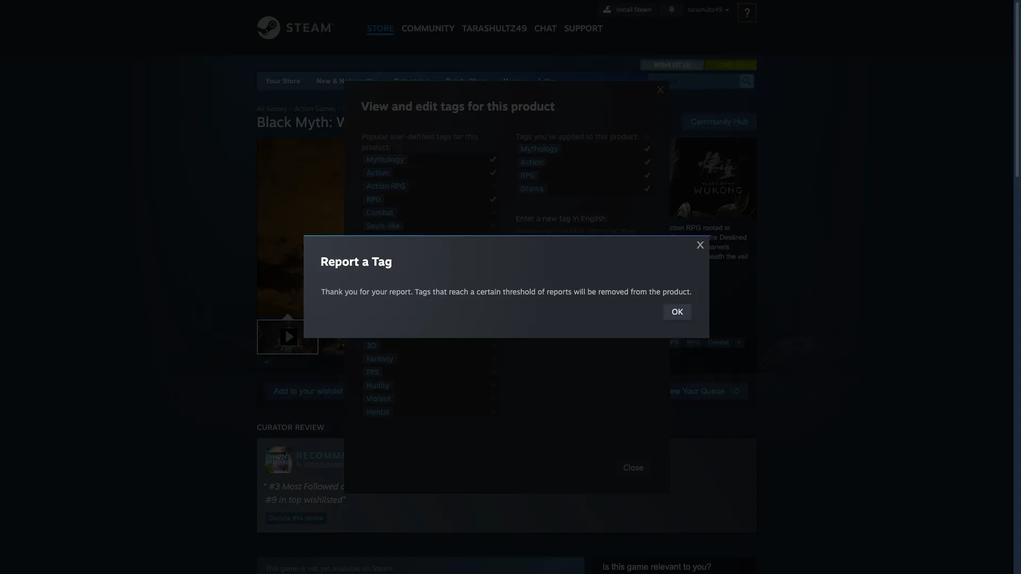Task type: locate. For each thing, give the bounding box(es) containing it.
singleplayer
[[367, 288, 409, 297]]

out
[[688, 234, 697, 242]]

myth: down noteworthy
[[361, 105, 378, 113]]

myth: up browse
[[604, 224, 621, 232]]

action link for action rpg
[[363, 168, 393, 178]]

black inside black myth: wukong is an action rpg rooted in chinese mythology. you shall set out as the destined one to venture into the challenges and marvels ahead, to uncover the obscured truth beneath the veil of a glorious legend from the past.
[[585, 224, 602, 232]]

0 horizontal spatial action rpg link
[[363, 181, 409, 191]]

2 horizontal spatial product:
[[681, 329, 704, 336]]

tags right report.
[[415, 287, 431, 296]]

2 vertical spatial mythology
[[589, 340, 615, 346]]

1 vertical spatial adventure
[[367, 315, 402, 324]]

defined
[[408, 132, 435, 141], [623, 329, 644, 336]]

product
[[511, 99, 555, 113]]

available
[[332, 565, 360, 573]]

black down english:
[[585, 224, 602, 232]]

action-adventure
[[367, 275, 428, 284]]

1 horizontal spatial most
[[305, 461, 319, 468]]

1 ( from the left
[[684, 62, 686, 68]]

rpg up like
[[391, 181, 406, 191]]

wukong up mythology.
[[623, 224, 648, 232]]

2 vertical spatial myth:
[[604, 224, 621, 232]]

1 vertical spatial your
[[299, 387, 315, 396]]

( right wishlist
[[684, 62, 686, 68]]

view for view your queue
[[664, 387, 681, 396]]

black down new & noteworthy link
[[343, 105, 359, 113]]

drama up action-
[[367, 261, 389, 270]]

glorious
[[598, 262, 623, 270]]

one
[[585, 243, 598, 251]]

the down into
[[642, 253, 652, 261]]

that left the other
[[606, 227, 618, 235]]

categories
[[394, 77, 430, 85]]

0 vertical spatial your
[[266, 77, 281, 85]]

1 horizontal spatial user-
[[609, 329, 623, 336]]

drama link up enter
[[517, 184, 547, 194]]

1 vertical spatial myth:
[[296, 113, 333, 130]]

you
[[647, 234, 659, 242]]

( right "cart"
[[736, 62, 738, 68]]

most inside recommended by most followed october 8
[[305, 461, 319, 468]]

action rpg link up souls-like
[[363, 181, 409, 191]]

2 vertical spatial wukong
[[623, 224, 648, 232]]

and down 'as' on the right of the page
[[692, 243, 704, 251]]

steam right on
[[373, 565, 393, 573]]

1 vertical spatial your
[[683, 387, 699, 396]]

tags
[[441, 99, 465, 113], [437, 132, 452, 141], [542, 227, 555, 235], [646, 329, 658, 336]]

1 horizontal spatial that
[[606, 227, 618, 235]]

in for black myth: wukong is an action rpg rooted in chinese mythology. you shall set out as the destined one to venture into the challenges and marvels ahead, to uncover the obscured truth beneath the veil of a glorious legend from the past.
[[725, 224, 730, 232]]

user- down "date:"
[[609, 329, 623, 336]]

(?)
[[644, 134, 651, 141], [395, 144, 402, 152]]

) right "cart"
[[742, 62, 743, 68]]

to up one
[[586, 234, 593, 242]]

a inside black myth: wukong is an action rpg rooted in chinese mythology. you shall set out as the destined one to venture into the challenges and marvels ahead, to uncover the obscured truth beneath the veil of a glorious legend from the past.
[[593, 262, 596, 270]]

1 vertical spatial black
[[257, 113, 292, 130]]

mythology down release date:
[[589, 340, 615, 346]]

followed inside recommended by most followed october 8
[[320, 461, 344, 468]]

this right 'is'
[[612, 563, 625, 572]]

adventure down atmospheric 'link'
[[367, 315, 402, 324]]

1 horizontal spatial (?)
[[644, 134, 651, 141]]

set
[[677, 234, 686, 242]]

story rich
[[367, 248, 402, 257]]

terms
[[588, 227, 604, 235]]

science
[[659, 306, 682, 313], [659, 315, 682, 322]]

in up destined
[[725, 224, 730, 232]]

combat up souls-
[[367, 208, 394, 217]]

games up black myth: wukong
[[316, 105, 336, 113]]

black for black myth: wukong
[[257, 113, 292, 130]]

be right will
[[588, 287, 597, 296]]

most up top
[[283, 482, 302, 492]]

in
[[573, 214, 579, 223], [725, 224, 730, 232], [279, 495, 287, 506]]

a left "new"
[[537, 214, 541, 223]]

for down game science game science
[[660, 329, 667, 336]]

in right #9 at the left bottom of the page
[[279, 495, 287, 506]]

"
[[263, 482, 267, 492]]

0 vertical spatial rpg link
[[517, 170, 539, 180]]

action rpg down game science game science
[[649, 340, 679, 346]]

most for recommended
[[305, 461, 319, 468]]

#3
[[269, 482, 280, 492]]

0 horizontal spatial action link
[[363, 168, 393, 178]]

tags down view and edit tags for this product
[[437, 132, 452, 141]]

and inside black myth: wukong is an action rpg rooted in chinese mythology. you shall set out as the destined one to venture into the challenges and marvels ahead, to uncover the obscured truth beneath the veil of a glorious legend from the past.
[[692, 243, 704, 251]]

action link for rpg
[[517, 157, 547, 167]]

) up "search" text box
[[689, 62, 691, 68]]

0 horizontal spatial (?)
[[395, 144, 402, 152]]

0 vertical spatial popular
[[362, 132, 388, 141]]

1 horizontal spatial >
[[338, 105, 342, 113]]

defined down "edit"
[[408, 132, 435, 141]]

nudity link
[[363, 381, 394, 391]]

0 horizontal spatial view
[[361, 99, 389, 113]]

is left 'an'
[[650, 224, 655, 232]]

0 horizontal spatial product:
[[362, 143, 391, 152]]

0 vertical spatial in
[[573, 214, 579, 223]]

1 horizontal spatial your
[[372, 287, 387, 296]]

souls-like link
[[363, 221, 404, 231]]

1 horizontal spatial is
[[650, 224, 655, 232]]

steam
[[635, 6, 652, 13], [373, 565, 393, 573]]

1 horizontal spatial product:
[[610, 132, 640, 141]]

is left not
[[301, 565, 306, 573]]

you?
[[693, 563, 712, 572]]

discuss this review
[[269, 515, 324, 523]]

197,768
[[352, 482, 384, 492]]

user- inside popular user-defined tags for this product:
[[390, 132, 408, 141]]

is
[[603, 563, 610, 572]]

from down obscured
[[647, 262, 661, 270]]

1 vertical spatial fantasy
[[367, 354, 394, 363]]

date:
[[611, 291, 626, 297]]

2 vertical spatial black
[[585, 224, 602, 232]]

fantasy up the rich
[[385, 235, 412, 244]]

0 horizontal spatial drama link
[[363, 261, 393, 271]]

of left reports
[[538, 287, 545, 296]]

2 ) from the left
[[742, 62, 743, 68]]

mythology
[[521, 144, 558, 153], [367, 155, 404, 164], [589, 340, 615, 346]]

popular user-defined tags for this product: down "edit"
[[362, 132, 478, 152]]

rpg up out
[[687, 224, 702, 232]]

cart         ( 1 )
[[719, 62, 743, 68]]

to inside the add to your wishlist link
[[290, 387, 297, 396]]

game science game science
[[640, 306, 682, 322]]

install steam link
[[598, 3, 657, 16]]

tags left 'you've' at the right top
[[516, 132, 532, 141]]

0 horizontal spatial myth:
[[296, 113, 333, 130]]

popular down black myth: wukong link
[[362, 132, 388, 141]]

1 horizontal spatial combat
[[709, 340, 729, 346]]

categories link
[[394, 77, 430, 85]]

be
[[578, 227, 586, 235], [588, 287, 597, 296]]

0 horizontal spatial mythology
[[367, 155, 404, 164]]

store
[[367, 23, 394, 34]]

will
[[574, 287, 586, 296]]

2 > from the left
[[338, 105, 342, 113]]

0 horizontal spatial tags
[[415, 287, 431, 296]]

combat link up souls-
[[363, 208, 398, 218]]

0 vertical spatial science
[[659, 306, 682, 313]]

followed up wishlisted"
[[304, 482, 339, 492]]

for inside popular user-defined tags for this product:
[[454, 132, 464, 141]]

1 horizontal spatial mythology link
[[517, 144, 562, 154]]

yet
[[320, 565, 330, 573]]

2 game science link from the top
[[640, 315, 682, 322]]

in inside " #3 most followed at 197,768 followers #9 in top wishlisted"
[[279, 495, 287, 506]]

you've
[[534, 132, 557, 141]]

in inside black myth: wukong is an action rpg rooted in chinese mythology. you shall set out as the destined one to venture into the challenges and marvels ahead, to uncover the obscured truth beneath the veil of a glorious legend from the past.
[[725, 224, 730, 232]]

the left veil
[[727, 253, 736, 261]]

wukong for black myth: wukong is an action rpg rooted in chinese mythology. you shall set out as the destined one to venture into the challenges and marvels ahead, to uncover the obscured truth beneath the veil of a glorious legend from the past.
[[623, 224, 648, 232]]

0 vertical spatial action link
[[517, 157, 547, 167]]

add
[[274, 387, 288, 396]]

tags down "new"
[[542, 227, 555, 235]]

games
[[266, 105, 287, 113], [316, 105, 336, 113]]

view left queue
[[664, 387, 681, 396]]

drama up enter
[[521, 184, 544, 193]]

1 horizontal spatial defined
[[623, 329, 644, 336]]

this
[[487, 99, 508, 113], [466, 132, 478, 141], [596, 132, 608, 141], [669, 329, 679, 336], [293, 515, 303, 523], [612, 563, 625, 572]]

tags down game science game science
[[646, 329, 658, 336]]

most inside " #3 most followed at 197,768 followers #9 in top wishlisted"
[[283, 482, 302, 492]]

that left reach
[[433, 287, 447, 296]]

1 vertical spatial product:
[[362, 143, 391, 152]]

rpg link down 'you've' at the right top
[[517, 170, 539, 180]]

wishlist
[[654, 62, 682, 68]]

1 horizontal spatial be
[[588, 287, 597, 296]]

rooted
[[704, 224, 723, 232]]

this left review
[[293, 515, 303, 523]]

myth: for black myth: wukong is an action rpg rooted in chinese mythology. you shall set out as the destined one to venture into the challenges and marvels ahead, to uncover the obscured truth beneath the veil of a glorious legend from the past.
[[604, 224, 621, 232]]

rpg down 'you've' at the right top
[[521, 171, 535, 180]]

dark fantasy link
[[363, 234, 415, 244]]

myth: inside black myth: wukong is an action rpg rooted in chinese mythology. you shall set out as the destined one to venture into the challenges and marvels ahead, to uncover the obscured truth beneath the veil of a glorious legend from the past.
[[604, 224, 621, 232]]

in right tag
[[573, 214, 579, 223]]

2 horizontal spatial mythology
[[589, 340, 615, 346]]

a down "ahead,"
[[593, 262, 596, 270]]

2 vertical spatial action link
[[620, 338, 644, 348]]

0 vertical spatial most
[[305, 461, 319, 468]]

0 vertical spatial and
[[392, 99, 413, 113]]

curator review
[[257, 423, 325, 432]]

1 horizontal spatial (
[[736, 62, 738, 68]]

this game is not yet available on steam
[[266, 565, 393, 573]]

top
[[289, 495, 302, 506]]

1 vertical spatial from
[[631, 287, 647, 296]]

1 vertical spatial mythology
[[367, 155, 404, 164]]

rpg inside black myth: wukong is an action rpg rooted in chinese mythology. you shall set out as the destined one to venture into the challenges and marvels ahead, to uncover the obscured truth beneath the veil of a glorious legend from the past.
[[687, 224, 702, 232]]

2 horizontal spatial in
[[725, 224, 730, 232]]

new & noteworthy
[[317, 77, 378, 85]]

that
[[606, 227, 618, 235], [433, 287, 447, 296]]

1 horizontal spatial mythology
[[521, 144, 558, 153]]

popular down "release"
[[585, 329, 607, 336]]

view down noteworthy
[[361, 99, 389, 113]]

0 horizontal spatial that
[[433, 287, 447, 296]]

product:
[[610, 132, 640, 141], [362, 143, 391, 152], [681, 329, 704, 336]]

tag
[[372, 254, 392, 269]]

0 vertical spatial tarashultz49
[[688, 6, 723, 13]]

view inside view your queue link
[[664, 387, 681, 396]]

of
[[585, 262, 591, 270], [538, 287, 545, 296]]

1 vertical spatial and
[[692, 243, 704, 251]]

3d link
[[363, 341, 380, 351]]

the
[[709, 234, 718, 242], [646, 243, 655, 251], [642, 253, 652, 261], [727, 253, 736, 261], [663, 262, 673, 270], [650, 287, 661, 296]]

2 vertical spatial mythology link
[[585, 338, 619, 348]]

0 horizontal spatial action rpg
[[367, 181, 406, 191]]

game left relevant
[[628, 563, 649, 572]]

1 horizontal spatial )
[[742, 62, 743, 68]]

and down 'adventure' link
[[386, 328, 399, 337]]

popular user-defined tags for this product: down game science game science
[[585, 329, 704, 336]]

wukong for black myth: wukong
[[337, 113, 390, 130]]

wukong down 'categories'
[[380, 105, 405, 113]]

steam right install
[[635, 6, 652, 13]]

0 vertical spatial be
[[578, 227, 586, 235]]

for right you
[[360, 287, 370, 296]]

user- down black myth: wukong link
[[390, 132, 408, 141]]

0 horizontal spatial black
[[257, 113, 292, 130]]

wukong inside black myth: wukong is an action rpg rooted in chinese mythology. you shall set out as the destined one to venture into the challenges and marvels ahead, to uncover the obscured truth beneath the veil of a glorious legend from the past.
[[623, 224, 648, 232]]

1 horizontal spatial popular
[[585, 329, 607, 336]]

1 horizontal spatial black
[[343, 105, 359, 113]]

souls-
[[367, 221, 388, 230]]

recommended by most followed october 8
[[296, 450, 376, 468]]

0 horizontal spatial defined
[[408, 132, 435, 141]]

a inside enter a new tag in english: suitable tags should be terms that other users would find useful to browse by.
[[537, 214, 541, 223]]

mythology for tags you've applied to this product:
[[521, 144, 558, 153]]

support link
[[561, 0, 607, 36]]

0 vertical spatial popular user-defined tags for this product:
[[362, 132, 478, 152]]

install steam
[[617, 6, 652, 13]]

mythology link down release date:
[[585, 338, 619, 348]]

fantasy up fps link
[[367, 354, 394, 363]]

community hub
[[692, 117, 749, 126]]

1 vertical spatial tags
[[415, 287, 431, 296]]

0 vertical spatial mythology
[[521, 144, 558, 153]]

adventure up report.
[[392, 275, 428, 284]]

0 horizontal spatial be
[[578, 227, 586, 235]]

hentai
[[367, 408, 390, 417]]

rpg link up souls-
[[363, 194, 385, 204]]

1 vertical spatial most
[[283, 482, 302, 492]]

0 vertical spatial drama
[[521, 184, 544, 193]]

an
[[657, 224, 664, 232]]

0 horizontal spatial )
[[689, 62, 691, 68]]

story rich link
[[363, 247, 406, 258]]

2 horizontal spatial myth:
[[604, 224, 621, 232]]

for down view and edit tags for this product
[[454, 132, 464, 141]]

1 vertical spatial steam
[[373, 565, 393, 573]]

1 horizontal spatial action rpg
[[649, 340, 679, 346]]

mythology down black myth: wukong link
[[367, 155, 404, 164]]

1 horizontal spatial tags
[[516, 132, 532, 141]]

2 vertical spatial and
[[386, 328, 399, 337]]

legend
[[624, 262, 645, 270]]

wishlisted"
[[304, 495, 346, 506]]

your left queue
[[683, 387, 699, 396]]

of down "ahead,"
[[585, 262, 591, 270]]

followed inside " #3 most followed at 197,768 followers #9 in top wishlisted"
[[304, 482, 339, 492]]

from right "date:"
[[631, 287, 647, 296]]

action rpg link down game science game science
[[645, 338, 683, 348]]

defined down game science game science
[[623, 329, 644, 336]]

mythology link for tags you've applied to this product:
[[517, 144, 562, 154]]

dark
[[367, 235, 383, 244]]

rpg down game science game science
[[666, 340, 679, 346]]

discuss
[[269, 515, 291, 523]]

1 horizontal spatial rpg link
[[517, 170, 539, 180]]

discuss this review link
[[266, 513, 328, 525]]

0 vertical spatial myth:
[[361, 105, 378, 113]]

games right all
[[266, 105, 287, 113]]

this down view and edit tags for this product
[[466, 132, 478, 141]]

mythology down 'you've' at the right top
[[521, 144, 558, 153]]

1 ) from the left
[[689, 62, 691, 68]]

to inside enter a new tag in english: suitable tags should be terms that other users would find useful to browse by.
[[586, 234, 593, 242]]

game
[[640, 306, 658, 313], [640, 315, 658, 322]]

1 vertical spatial game science link
[[640, 315, 682, 322]]

wishlist                 ( 2 )
[[654, 62, 691, 68]]

1 horizontal spatial action rpg link
[[645, 338, 683, 348]]

1 vertical spatial defined
[[623, 329, 644, 336]]

(?) inside tags you've applied to this product: (?)
[[644, 134, 651, 141]]

1 vertical spatial in
[[725, 224, 730, 232]]

0 horizontal spatial most
[[283, 482, 302, 492]]

chat
[[535, 23, 557, 34]]

0 horizontal spatial in
[[279, 495, 287, 506]]

and for slash
[[386, 328, 399, 337]]

2 ( from the left
[[736, 62, 738, 68]]

chinese
[[585, 234, 610, 242]]

labs link
[[530, 72, 563, 90]]

combat left + at the bottom right of page
[[709, 340, 729, 346]]

mythology link down 'you've' at the right top
[[517, 144, 562, 154]]

1 vertical spatial is
[[301, 565, 306, 573]]

mythology for popular user-defined tags for this product:
[[367, 155, 404, 164]]

1 vertical spatial wukong
[[337, 113, 390, 130]]

2 game from the top
[[640, 315, 658, 322]]

wukong down black myth: wukong link
[[337, 113, 390, 130]]

1 horizontal spatial popular user-defined tags for this product:
[[585, 329, 704, 336]]

story
[[367, 248, 385, 257]]

0 vertical spatial your
[[372, 287, 387, 296]]

to right applied
[[586, 132, 594, 141]]

applied
[[559, 132, 584, 141]]

combat link
[[363, 208, 398, 218], [705, 338, 733, 348]]

fps link
[[363, 367, 383, 377]]

0 vertical spatial is
[[650, 224, 655, 232]]

black down "all games" link
[[257, 113, 292, 130]]

1 games from the left
[[266, 105, 287, 113]]

game right this
[[281, 565, 299, 573]]

0 vertical spatial game
[[640, 306, 658, 313]]

0 vertical spatial followed
[[320, 461, 344, 468]]

0 horizontal spatial your
[[266, 77, 281, 85]]

marvels
[[706, 243, 730, 251]]

1 vertical spatial drama link
[[363, 261, 393, 271]]

report.
[[390, 287, 413, 296]]

1 vertical spatial user-
[[609, 329, 623, 336]]

2 vertical spatial rpg link
[[684, 338, 704, 348]]

the down obscured
[[663, 262, 673, 270]]

drama link up action-
[[363, 261, 393, 271]]

this inside popular user-defined tags for this product:
[[466, 132, 478, 141]]

adventure inside 'adventure' link
[[367, 315, 402, 324]]

0 vertical spatial combat link
[[363, 208, 398, 218]]

your store
[[266, 77, 300, 85]]

mythology link down black myth: wukong link
[[363, 154, 408, 164]]

1 science from the top
[[659, 306, 682, 313]]



Task type: describe. For each thing, give the bounding box(es) containing it.
this right applied
[[596, 132, 608, 141]]

veil
[[738, 253, 749, 261]]

rpg left + at the bottom right of page
[[688, 340, 700, 346]]

2 science from the top
[[659, 315, 682, 322]]

cart
[[719, 62, 735, 68]]

0 vertical spatial action rpg link
[[363, 181, 409, 191]]

0 vertical spatial fantasy
[[385, 235, 412, 244]]

useful
[[567, 234, 585, 242]]

ok
[[672, 307, 684, 317]]

1 horizontal spatial combat link
[[705, 338, 733, 348]]

as
[[699, 234, 707, 242]]

and for edit
[[392, 99, 413, 113]]

thank
[[321, 287, 343, 296]]

1 vertical spatial popular user-defined tags for this product:
[[585, 329, 704, 336]]

to up glorious
[[608, 253, 614, 261]]

ahead,
[[585, 253, 606, 261]]

into
[[633, 243, 644, 251]]

support
[[565, 23, 603, 34]]

all games link
[[257, 105, 287, 113]]

this down ok
[[669, 329, 679, 336]]

curator
[[257, 423, 293, 432]]

shall
[[661, 234, 675, 242]]

from inside black myth: wukong is an action rpg rooted in chinese mythology. you shall set out as the destined one to venture into the challenges and marvels ahead, to uncover the obscured truth beneath the veil of a glorious legend from the past.
[[647, 262, 661, 270]]

black myth: wukong link
[[343, 105, 405, 113]]

find
[[553, 234, 565, 242]]

action-adventure link
[[363, 274, 432, 284]]

) for 1
[[742, 62, 743, 68]]

view and edit tags for this product
[[361, 99, 555, 113]]

steam inside the install steam link
[[635, 6, 652, 13]]

this down news link
[[487, 99, 508, 113]]

violent link
[[363, 394, 395, 404]]

1 game from the top
[[640, 306, 658, 313]]

community
[[402, 23, 455, 34]]

review
[[295, 423, 325, 432]]

0 vertical spatial black
[[343, 105, 359, 113]]

2024
[[640, 291, 654, 298]]

1 horizontal spatial game
[[628, 563, 649, 572]]

2 horizontal spatial action link
[[620, 338, 644, 348]]

at
[[341, 482, 349, 492]]

singleplayer link
[[363, 287, 413, 297]]

store
[[283, 77, 300, 85]]

other
[[620, 227, 636, 235]]

1 game science link from the top
[[640, 306, 682, 313]]

1 vertical spatial combat
[[709, 340, 729, 346]]

view for view and edit tags for this product
[[361, 99, 389, 113]]

most for "
[[283, 482, 302, 492]]

the down the rooted
[[709, 234, 718, 242]]

of inside black myth: wukong is an action rpg rooted in chinese mythology. you shall set out as the destined one to venture into the challenges and marvels ahead, to uncover the obscured truth beneath the veil of a glorious legend from the past.
[[585, 262, 591, 270]]

action games link
[[294, 105, 336, 113]]

the down you
[[646, 243, 655, 251]]

noteworthy
[[340, 77, 378, 85]]

points shop
[[446, 77, 487, 85]]

dark fantasy
[[367, 235, 412, 244]]

uncover
[[616, 253, 640, 261]]

product: inside popular user-defined tags for this product:
[[362, 143, 391, 152]]

( for 1
[[736, 62, 738, 68]]

community
[[692, 117, 732, 126]]

1 vertical spatial rpg link
[[363, 194, 385, 204]]

( for 2
[[684, 62, 686, 68]]

defined inside popular user-defined tags for this product:
[[408, 132, 435, 141]]

0 horizontal spatial popular user-defined tags for this product:
[[362, 132, 478, 152]]

0 horizontal spatial tarashultz49
[[462, 23, 527, 34]]

0 vertical spatial action rpg
[[367, 181, 406, 191]]

your inside the add to your wishlist link
[[299, 387, 315, 396]]

popular inside popular user-defined tags for this product:
[[362, 132, 388, 141]]

&
[[333, 77, 338, 85]]

reach
[[449, 287, 469, 296]]

enter a new tag in english: suitable tags should be terms that other users would find useful to browse by.
[[516, 214, 636, 242]]

0 horizontal spatial combat link
[[363, 208, 398, 218]]

destined
[[720, 234, 747, 242]]

news link
[[495, 72, 530, 90]]

1 horizontal spatial tarashultz49
[[688, 6, 723, 13]]

thank you for your report.  tags that reach a certain threshold of reports will be removed from the product.
[[321, 287, 692, 296]]

in for " #3 most followed at 197,768 followers #9 in top wishlisted"
[[279, 495, 287, 506]]

would
[[534, 234, 552, 242]]

1 vertical spatial action rpg
[[649, 340, 679, 346]]

truth
[[684, 253, 698, 261]]

add to your wishlist
[[274, 387, 343, 396]]

past.
[[674, 262, 689, 270]]

new
[[543, 214, 557, 223]]

most followed link
[[305, 461, 344, 468]]

your inside view your queue link
[[683, 387, 699, 396]]

followed for recommended
[[320, 461, 344, 468]]

the left product.
[[650, 287, 661, 296]]

hentai link
[[363, 407, 393, 417]]

follow
[[362, 387, 385, 396]]

community hub link
[[683, 113, 757, 130]]

close
[[624, 463, 644, 473]]

be inside enter a new tag in english: suitable tags should be terms that other users would find useful to browse by.
[[578, 227, 586, 235]]

0 vertical spatial product:
[[610, 132, 640, 141]]

report
[[321, 254, 359, 269]]

add to your wishlist link
[[266, 383, 351, 400]]

points
[[446, 77, 467, 85]]

is inside black myth: wukong is an action rpg rooted in chinese mythology. you shall set out as the destined one to venture into the challenges and marvels ahead, to uncover the obscured truth beneath the veil of a glorious legend from the past.
[[650, 224, 655, 232]]

followers
[[386, 482, 423, 492]]

for down shop
[[468, 99, 484, 113]]

review
[[305, 515, 324, 523]]

like
[[388, 221, 400, 230]]

tags down points
[[441, 99, 465, 113]]

1 vertical spatial of
[[538, 287, 545, 296]]

new
[[317, 77, 331, 85]]

certain
[[477, 287, 501, 296]]

users
[[516, 234, 532, 242]]

0 vertical spatial drama link
[[517, 184, 547, 194]]

a right reach
[[471, 287, 475, 296]]

report a tag
[[321, 254, 392, 269]]

violent
[[367, 394, 391, 403]]

#9
[[266, 495, 277, 506]]

by
[[296, 461, 303, 468]]

souls-like
[[367, 221, 400, 230]]

you
[[345, 287, 358, 296]]

0 horizontal spatial game
[[281, 565, 299, 573]]

adventure inside action-adventure link
[[392, 275, 428, 284]]

that inside enter a new tag in english: suitable tags should be terms that other users would find useful to browse by.
[[606, 227, 618, 235]]

black for black myth: wukong is an action rpg rooted in chinese mythology. you shall set out as the destined one to venture into the challenges and marvels ahead, to uncover the obscured truth beneath the veil of a glorious legend from the past.
[[585, 224, 602, 232]]

tags inside popular user-defined tags for this product:
[[437, 132, 452, 141]]

hack
[[367, 328, 384, 337]]

search text field
[[656, 75, 738, 88]]

8
[[372, 461, 376, 468]]

venture
[[608, 243, 631, 251]]

action
[[666, 224, 685, 232]]

to left you?
[[684, 563, 691, 572]]

black myth: wukong is an action rpg rooted in chinese mythology. you shall set out as the destined one to venture into the challenges and marvels ahead, to uncover the obscured truth beneath the veil of a glorious legend from the past.
[[585, 224, 749, 270]]

in inside enter a new tag in english: suitable tags should be terms that other users would find useful to browse by.
[[573, 214, 579, 223]]

1 vertical spatial action rpg link
[[645, 338, 683, 348]]

wishlist
[[317, 387, 343, 396]]

a left tag
[[362, 254, 369, 269]]

0 vertical spatial wukong
[[380, 105, 405, 113]]

0 vertical spatial combat
[[367, 208, 394, 217]]

install
[[617, 6, 633, 13]]

1 vertical spatial drama
[[367, 261, 389, 270]]

to down browse
[[600, 243, 606, 251]]

myth: for black myth: wukong
[[296, 113, 333, 130]]

shop
[[469, 77, 487, 85]]

release
[[585, 291, 609, 297]]

followed for "
[[304, 482, 339, 492]]

black myth: wukong
[[257, 113, 390, 130]]

enter
[[516, 214, 535, 223]]

+
[[738, 340, 741, 346]]

1 vertical spatial that
[[433, 287, 447, 296]]

Enter a tag text field
[[520, 249, 610, 262]]

1 horizontal spatial drama
[[521, 184, 544, 193]]

not
[[308, 565, 318, 573]]

tag
[[560, 214, 571, 223]]

2 games from the left
[[316, 105, 336, 113]]

is this game relevant to you?
[[603, 563, 712, 572]]

0 horizontal spatial is
[[301, 565, 306, 573]]

rpg up souls-
[[367, 195, 381, 204]]

1 > from the left
[[289, 105, 293, 113]]

product.
[[663, 287, 692, 296]]

tags inside enter a new tag in english: suitable tags should be terms that other users would find useful to browse by.
[[542, 227, 555, 235]]

mythology link for popular user-defined tags for this product:
[[363, 154, 408, 164]]

2 vertical spatial product:
[[681, 329, 704, 336]]

0 vertical spatial tags
[[516, 132, 532, 141]]

3d
[[367, 341, 376, 350]]

) for 2
[[689, 62, 691, 68]]

browse
[[594, 234, 616, 242]]



Task type: vqa. For each thing, say whether or not it's contained in the screenshot.
the bottom Mythology
yes



